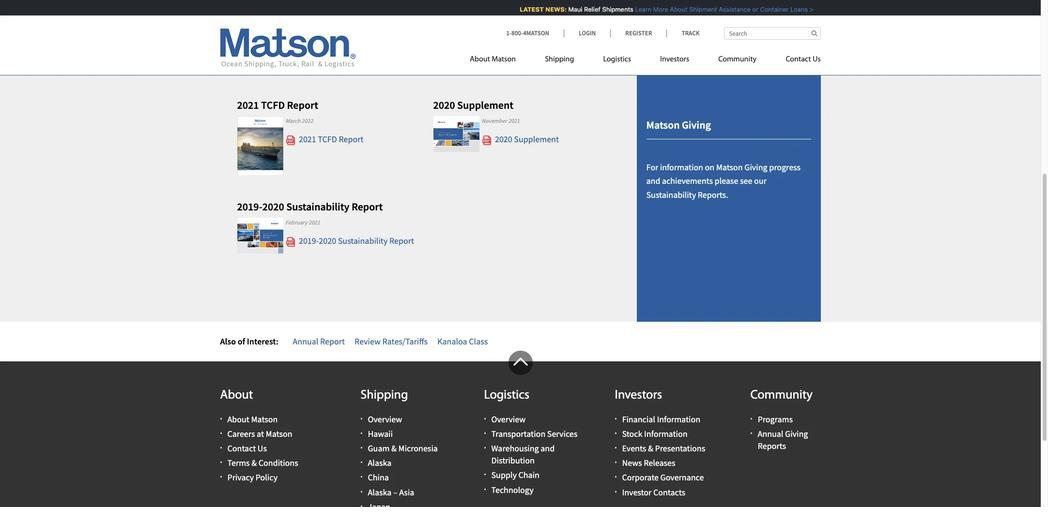 Task type: describe. For each thing, give the bounding box(es) containing it.
micronesia
[[398, 443, 438, 454]]

top menu navigation
[[470, 51, 821, 71]]

china
[[368, 472, 389, 484]]

overview for hawaii
[[368, 414, 402, 425]]

2021 tcfd report inside "link"
[[297, 134, 364, 145]]

hawaii
[[368, 429, 393, 440]]

2020 supplement inside 2020 supplement "link"
[[493, 134, 559, 145]]

maui
[[564, 5, 578, 13]]

contact us
[[786, 56, 821, 63]]

warehousing and distribution link
[[491, 443, 555, 467]]

supplement inside "link"
[[514, 134, 559, 145]]

2019- inside 2019-2020 sustainability report link
[[299, 235, 319, 247]]

class
[[469, 336, 488, 347]]

1 vertical spatial information
[[644, 429, 688, 440]]

reports inside matson giving section
[[715, 61, 743, 72]]

supply chain link
[[491, 470, 540, 481]]

environmental stewardship link
[[663, 8, 764, 19]]

releases
[[644, 458, 676, 469]]

about matson
[[470, 56, 516, 63]]

overview transportation services warehousing and distribution supply chain technology
[[491, 414, 577, 496]]

events & presentations link
[[622, 443, 705, 454]]

2022 sustainability report link
[[285, 32, 394, 44]]

community inside footer
[[751, 390, 813, 403]]

annual report
[[293, 336, 345, 347]]

review rates/tariffs
[[355, 336, 428, 347]]

logistics link
[[589, 51, 646, 71]]

and inside overview transportation services warehousing and distribution supply chain technology
[[541, 443, 555, 454]]

matson inside 'top menu' navigation
[[492, 56, 516, 63]]

terms & conditions link
[[227, 458, 298, 469]]

loans
[[786, 5, 804, 13]]

track
[[682, 29, 700, 37]]

2020 supplement link
[[482, 134, 559, 146]]

about for about matson
[[470, 56, 490, 63]]

shipment
[[685, 5, 713, 13]]

on
[[705, 162, 715, 173]]

giving inside programs annual giving reports
[[785, 429, 808, 440]]

2021 sustainability report link
[[482, 32, 590, 43]]

2022 sustainability report
[[297, 32, 394, 43]]

report inside 2021 sustainability report article
[[566, 32, 590, 43]]

china link
[[368, 472, 389, 484]]

investor
[[622, 487, 652, 498]]

0 vertical spatial 2019-2020 sustainability report
[[237, 200, 383, 213]]

sustainability inside 2021 sustainability report article
[[514, 32, 564, 43]]

community link
[[704, 51, 771, 71]]

0 vertical spatial information
[[657, 414, 700, 425]]

2021 tcfd report link
[[285, 134, 364, 146]]

privacy policy link
[[227, 472, 278, 484]]

shipping link
[[530, 51, 589, 71]]

programs annual giving reports
[[758, 414, 808, 452]]

people and places
[[663, 25, 729, 37]]

Search search field
[[724, 27, 821, 40]]

1-800-4matson link
[[506, 29, 564, 37]]

reports inside programs annual giving reports
[[758, 441, 786, 452]]

2020 up "2020 s'y report supplement cover" image
[[433, 98, 455, 112]]

search image
[[812, 30, 817, 36]]

footer containing about
[[0, 351, 1041, 508]]

investor contacts link
[[622, 487, 685, 498]]

about for about
[[220, 390, 253, 403]]

1 vertical spatial contact us link
[[227, 443, 267, 454]]

report inside the 2022 sustainability report link
[[369, 32, 394, 43]]

0 horizontal spatial giving
[[682, 118, 711, 132]]

2020 supplement article
[[433, 98, 613, 154]]

information
[[660, 162, 703, 173]]

transportation
[[491, 429, 546, 440]]

and inside the 'for information on matson giving progress and achievements please see our sustainability reports.'
[[646, 176, 660, 187]]

corporate inside matson giving section
[[663, 43, 700, 54]]

investors inside 'top menu' navigation
[[660, 56, 689, 63]]

0 vertical spatial 2021 tcfd report
[[237, 98, 318, 112]]

policy
[[256, 472, 278, 484]]

–
[[393, 487, 397, 498]]

2020 s'y report supplement cover image
[[433, 116, 479, 152]]

financial information link
[[622, 414, 700, 425]]

1 vertical spatial logistics
[[484, 390, 529, 403]]

people
[[663, 25, 689, 37]]

corporate integrity
[[663, 43, 732, 54]]

1 vertical spatial investors
[[615, 390, 662, 403]]

distribution
[[491, 455, 535, 467]]

2023
[[297, 15, 308, 23]]

matson giving section
[[625, 0, 833, 322]]

2020 inside 2019-2020 sustainability report link
[[319, 235, 336, 247]]

march
[[285, 117, 300, 124]]

please
[[715, 176, 738, 187]]

sustainability inside the 'for information on matson giving progress and achievements please see our sustainability reports.'
[[646, 189, 696, 201]]

our
[[754, 176, 767, 187]]

>
[[805, 5, 809, 13]]

supply
[[491, 470, 517, 481]]

shipments
[[598, 5, 629, 13]]

news releases link
[[622, 458, 676, 469]]

overview for transportation
[[491, 414, 526, 425]]

report inside 2019-2020 sustainability report link
[[389, 235, 414, 247]]

0 horizontal spatial annual
[[293, 336, 318, 347]]

2019-2020 sustainability report link
[[285, 235, 414, 248]]

kanaloa class link
[[437, 336, 488, 347]]

integrity
[[702, 43, 732, 54]]

events
[[622, 443, 646, 454]]

review rates/tariffs link
[[355, 336, 428, 347]]

& inside overview hawaii guam & micronesia alaska china alaska – asia
[[391, 443, 397, 454]]

contacts
[[653, 487, 685, 498]]

contact inside about matson careers at matson contact us terms & conditions privacy policy
[[227, 443, 256, 454]]

privacy
[[227, 472, 254, 484]]

review
[[355, 336, 381, 347]]

at
[[257, 429, 264, 440]]

sustainability reports
[[663, 61, 743, 72]]

also
[[220, 336, 236, 347]]

financial information stock information events & presentations news releases corporate governance investor contacts
[[622, 414, 705, 498]]

corporate inside financial information stock information events & presentations news releases corporate governance investor contacts
[[622, 472, 659, 484]]

see
[[740, 176, 752, 187]]

about matson careers at matson contact us terms & conditions privacy policy
[[227, 414, 298, 484]]

latest news: maui relief shipments learn more about shipment assistance or container loans >
[[516, 5, 809, 13]]

1-800-4matson
[[506, 29, 549, 37]]

overview link for logistics
[[491, 414, 526, 425]]

logistics inside 'top menu' navigation
[[603, 56, 631, 63]]

about for about matson careers at matson contact us terms & conditions privacy policy
[[227, 414, 249, 425]]

for information on matson giving progress and achievements please see our sustainability reports.
[[646, 162, 801, 201]]

hawaii link
[[368, 429, 393, 440]]

november
[[482, 117, 507, 124]]

report inside 2021 tcfd report "link"
[[339, 134, 364, 145]]

warehousing
[[491, 443, 539, 454]]



Task type: vqa. For each thing, say whether or not it's contained in the screenshot.
the Hawaii, Guam, Micronesia service: 1-800-4MATSON (800-462-8766) customerservice@matson.com Alaska service: 1-877-678-SHIP (877-678-7447) alaskacs@matson.com
no



Task type: locate. For each thing, give the bounding box(es) containing it.
tcfd
[[261, 98, 285, 112], [318, 134, 337, 145]]

july inside 2021 sustainability report article
[[482, 15, 492, 23]]

reports down integrity
[[715, 61, 743, 72]]

0 vertical spatial annual
[[293, 336, 318, 347]]

july for july 2022
[[482, 15, 492, 23]]

conditions
[[259, 458, 298, 469]]

1 vertical spatial about matson link
[[227, 414, 278, 425]]

matson up the at
[[251, 414, 278, 425]]

2020 inside 2020 supplement "link"
[[495, 134, 512, 145]]

1 vertical spatial corporate
[[622, 472, 659, 484]]

about matson link for careers at matson link
[[227, 414, 278, 425]]

alaska down guam
[[368, 458, 392, 469]]

tcfd inside "link"
[[318, 134, 337, 145]]

giving down the programs at the bottom of the page
[[785, 429, 808, 440]]

0 vertical spatial about matson link
[[470, 51, 530, 71]]

2020 supplement
[[433, 98, 514, 112], [493, 134, 559, 145]]

investors up 'financial'
[[615, 390, 662, 403]]

& up "privacy policy" link
[[251, 458, 257, 469]]

2019 2020 s'y report cover image
[[237, 218, 283, 254]]

None search field
[[724, 27, 821, 40]]

us up the terms & conditions link
[[258, 443, 267, 454]]

corporate up the investor
[[622, 472, 659, 484]]

2 overview link from the left
[[491, 414, 526, 425]]

investors down corporate integrity
[[660, 56, 689, 63]]

learn more about shipment assistance or container loans > link
[[631, 5, 809, 13]]

1 vertical spatial 2021 tcfd report
[[297, 134, 364, 145]]

asia
[[399, 487, 414, 498]]

interest:
[[247, 336, 279, 347]]

community down integrity
[[718, 56, 757, 63]]

investors
[[660, 56, 689, 63], [615, 390, 662, 403]]

2 july from the left
[[482, 15, 492, 23]]

july left 2023
[[285, 15, 296, 23]]

programs link
[[758, 414, 793, 425]]

1 horizontal spatial 2019-
[[299, 235, 319, 247]]

overview hawaii guam & micronesia alaska china alaska – asia
[[368, 414, 438, 498]]

2021 tcfd report article
[[237, 98, 416, 176]]

& right guam
[[391, 443, 397, 454]]

0 vertical spatial shipping
[[545, 56, 574, 63]]

1 horizontal spatial shipping
[[545, 56, 574, 63]]

learn
[[631, 5, 647, 13]]

1 vertical spatial 2020 supplement
[[493, 134, 559, 145]]

giving up our
[[745, 162, 768, 173]]

reports.
[[698, 189, 728, 201]]

2020
[[433, 98, 455, 112], [495, 134, 512, 145], [262, 200, 284, 213], [319, 235, 336, 247]]

0 horizontal spatial us
[[258, 443, 267, 454]]

2 horizontal spatial &
[[648, 443, 653, 454]]

sustainability inside 2019-2020 sustainability report link
[[338, 235, 388, 247]]

1 horizontal spatial supplement
[[514, 134, 559, 145]]

2020 supplement up november
[[433, 98, 514, 112]]

0 horizontal spatial and
[[541, 443, 555, 454]]

or
[[748, 5, 754, 13]]

1 horizontal spatial logistics
[[603, 56, 631, 63]]

2021 inside 2021 sustainability report article
[[495, 32, 512, 43]]

alaska – asia link
[[368, 487, 414, 498]]

1 horizontal spatial reports
[[758, 441, 786, 452]]

terms
[[227, 458, 250, 469]]

container
[[756, 5, 785, 13]]

footer
[[0, 351, 1041, 508]]

0 vertical spatial investors
[[660, 56, 689, 63]]

& up news releases link
[[648, 443, 653, 454]]

careers
[[227, 429, 255, 440]]

overview link
[[368, 414, 402, 425], [491, 414, 526, 425]]

1 horizontal spatial contact us link
[[771, 51, 821, 71]]

overview up hawaii link
[[368, 414, 402, 425]]

2021 inside 2021 tcfd report "link"
[[299, 134, 316, 145]]

1 vertical spatial supplement
[[514, 134, 559, 145]]

backtop image
[[508, 351, 533, 376]]

1 vertical spatial annual
[[758, 429, 783, 440]]

contact
[[786, 56, 811, 63], [227, 443, 256, 454]]

2 horizontal spatial and
[[690, 25, 704, 37]]

environmental
[[663, 8, 717, 19]]

2019-
[[237, 200, 262, 213], [299, 235, 319, 247]]

1 horizontal spatial tcfd
[[318, 134, 337, 145]]

contact us link down careers
[[227, 443, 267, 454]]

2021 tcfd report
[[237, 98, 318, 112], [297, 134, 364, 145]]

2 vertical spatial and
[[541, 443, 555, 454]]

contact us link down the search icon
[[771, 51, 821, 71]]

us down the search icon
[[813, 56, 821, 63]]

technology
[[491, 485, 534, 496]]

february 2021
[[285, 219, 320, 226]]

1 vertical spatial shipping
[[361, 390, 408, 403]]

february
[[285, 219, 307, 226]]

2021 sustainability report article
[[433, 0, 613, 52]]

1 horizontal spatial giving
[[745, 162, 768, 173]]

about inside 'top menu' navigation
[[470, 56, 490, 63]]

login link
[[564, 29, 610, 37]]

0 horizontal spatial shipping
[[361, 390, 408, 403]]

chain
[[519, 470, 540, 481]]

2021 tcfd report up march
[[237, 98, 318, 112]]

achievements
[[662, 176, 713, 187]]

reports
[[715, 61, 743, 72], [758, 441, 786, 452]]

for information on matson giving progress and achievements please see our sustainability reports. link
[[646, 162, 801, 201]]

us inside 'top menu' navigation
[[813, 56, 821, 63]]

matson giving
[[646, 118, 711, 132]]

1 horizontal spatial overview link
[[491, 414, 526, 425]]

2 alaska from the top
[[368, 487, 392, 498]]

annual inside programs annual giving reports
[[758, 429, 783, 440]]

assistance
[[715, 5, 746, 13]]

1 horizontal spatial about matson link
[[470, 51, 530, 71]]

and up corporate integrity
[[690, 25, 704, 37]]

1 vertical spatial community
[[751, 390, 813, 403]]

relief
[[580, 5, 596, 13]]

overview inside overview transportation services warehousing and distribution supply chain technology
[[491, 414, 526, 425]]

overview
[[368, 414, 402, 425], [491, 414, 526, 425]]

1 overview link from the left
[[368, 414, 402, 425]]

0 vertical spatial giving
[[682, 118, 711, 132]]

0 horizontal spatial supplement
[[457, 98, 514, 112]]

environmental stewardship
[[663, 8, 764, 19]]

news:
[[541, 5, 563, 13]]

0 vertical spatial us
[[813, 56, 821, 63]]

0 horizontal spatial corporate
[[622, 472, 659, 484]]

1 horizontal spatial corporate
[[663, 43, 700, 54]]

programs
[[758, 414, 793, 425]]

0 vertical spatial tcfd
[[261, 98, 285, 112]]

2020 down february 2021
[[319, 235, 336, 247]]

shipping down "2021 sustainability report"
[[545, 56, 574, 63]]

alaska down china
[[368, 487, 392, 498]]

2019- down february 2021
[[299, 235, 319, 247]]

matson
[[492, 56, 516, 63], [646, 118, 680, 132], [716, 162, 743, 173], [251, 414, 278, 425], [266, 429, 292, 440]]

2021 tcfd report down march 2022
[[297, 134, 364, 145]]

and down transportation services link
[[541, 443, 555, 454]]

reports down the programs at the bottom of the page
[[758, 441, 786, 452]]

2022 inside 2021 sustainability report article
[[493, 15, 505, 23]]

contact down search search box
[[786, 56, 811, 63]]

1 vertical spatial 2019-2020 sustainability report
[[297, 235, 414, 247]]

supplement
[[457, 98, 514, 112], [514, 134, 559, 145]]

logistics
[[603, 56, 631, 63], [484, 390, 529, 403]]

2 vertical spatial giving
[[785, 429, 808, 440]]

also of interest:
[[220, 336, 279, 347]]

shipping up hawaii link
[[361, 390, 408, 403]]

& inside financial information stock information events & presentations news releases corporate governance investor contacts
[[648, 443, 653, 454]]

track link
[[667, 29, 700, 37]]

november 2021
[[482, 117, 520, 124]]

2021 inside 2019-2020 sustainability report article
[[309, 219, 320, 226]]

corporate
[[663, 43, 700, 54], [622, 472, 659, 484]]

information up 'stock information' link
[[657, 414, 700, 425]]

0 horizontal spatial reports
[[715, 61, 743, 72]]

1 vertical spatial 2022
[[299, 32, 316, 43]]

corporate down the track link
[[663, 43, 700, 54]]

2020 supplement down november 2021
[[493, 134, 559, 145]]

progress
[[769, 162, 801, 173]]

july up the about matson
[[482, 15, 492, 23]]

rates/tariffs
[[382, 336, 428, 347]]

corporate governance link
[[622, 472, 704, 484]]

1 vertical spatial tcfd
[[318, 134, 337, 145]]

2021 sustainability report
[[493, 32, 590, 43]]

logistics down backtop image
[[484, 390, 529, 403]]

0 vertical spatial contact
[[786, 56, 811, 63]]

0 vertical spatial community
[[718, 56, 757, 63]]

matson down 1-
[[492, 56, 516, 63]]

stock
[[622, 429, 642, 440]]

1 horizontal spatial and
[[646, 176, 660, 187]]

1 vertical spatial alaska
[[368, 487, 392, 498]]

0 vertical spatial contact us link
[[771, 51, 821, 71]]

0 vertical spatial supplement
[[457, 98, 514, 112]]

technology link
[[491, 485, 534, 496]]

stock information link
[[622, 429, 688, 440]]

matson right the at
[[266, 429, 292, 440]]

july
[[285, 15, 296, 23], [482, 15, 492, 23]]

1 horizontal spatial july
[[482, 15, 492, 23]]

giving up on on the right of the page
[[682, 118, 711, 132]]

contact us link
[[771, 51, 821, 71], [227, 443, 267, 454]]

contact inside 'top menu' navigation
[[786, 56, 811, 63]]

2020 down november 2021
[[495, 134, 512, 145]]

1 july from the left
[[285, 15, 296, 23]]

0 vertical spatial alaska
[[368, 458, 392, 469]]

0 horizontal spatial contact
[[227, 443, 256, 454]]

800-
[[512, 29, 523, 37]]

july 2022
[[482, 15, 505, 23]]

2022 inside 2021 tcfd report article
[[302, 117, 313, 124]]

1 overview from the left
[[368, 414, 402, 425]]

news
[[622, 458, 642, 469]]

2022 for march 2022
[[302, 117, 313, 124]]

annual giving reports link
[[758, 429, 808, 452]]

register
[[625, 29, 652, 37]]

shipping inside footer
[[361, 390, 408, 403]]

2 vertical spatial 2022
[[302, 117, 313, 124]]

giving
[[682, 118, 711, 132], [745, 162, 768, 173], [785, 429, 808, 440]]

overview link up transportation
[[491, 414, 526, 425]]

shipping inside 'link'
[[545, 56, 574, 63]]

1 horizontal spatial contact
[[786, 56, 811, 63]]

us inside about matson careers at matson contact us terms & conditions privacy policy
[[258, 443, 267, 454]]

0 horizontal spatial overview
[[368, 414, 402, 425]]

0 vertical spatial corporate
[[663, 43, 700, 54]]

annual down the programs at the bottom of the page
[[758, 429, 783, 440]]

information up events & presentations link
[[644, 429, 688, 440]]

0 horizontal spatial contact us link
[[227, 443, 267, 454]]

sustainability inside the 2022 sustainability report link
[[318, 32, 368, 43]]

supplement down november 2021
[[514, 134, 559, 145]]

0 horizontal spatial about matson link
[[227, 414, 278, 425]]

us
[[813, 56, 821, 63], [258, 443, 267, 454]]

people and places link
[[663, 25, 729, 37]]

0 vertical spatial reports
[[715, 61, 743, 72]]

overview up transportation
[[491, 414, 526, 425]]

& inside about matson careers at matson contact us terms & conditions privacy policy
[[251, 458, 257, 469]]

contact down careers
[[227, 443, 256, 454]]

overview link up hawaii link
[[368, 414, 402, 425]]

4matson
[[523, 29, 549, 37]]

1 vertical spatial reports
[[758, 441, 786, 452]]

more
[[649, 5, 664, 13]]

0 vertical spatial logistics
[[603, 56, 631, 63]]

supplement up november
[[457, 98, 514, 112]]

logistics down register link
[[603, 56, 631, 63]]

community inside 'top menu' navigation
[[718, 56, 757, 63]]

march 2022
[[285, 117, 313, 124]]

matson inside the 'for information on matson giving progress and achievements please see our sustainability reports.'
[[716, 162, 743, 173]]

alaska
[[368, 458, 392, 469], [368, 487, 392, 498]]

overview inside overview hawaii guam & micronesia alaska china alaska – asia
[[368, 414, 402, 425]]

careers at matson link
[[227, 429, 292, 440]]

0 horizontal spatial july
[[285, 15, 296, 23]]

2021 inside 2020 supplement article
[[508, 117, 520, 124]]

about matson link for "shipping" 'link'
[[470, 51, 530, 71]]

0 horizontal spatial 2019-
[[237, 200, 262, 213]]

1 horizontal spatial &
[[391, 443, 397, 454]]

annual report link
[[293, 336, 345, 347]]

about matson link up careers at matson link
[[227, 414, 278, 425]]

overview link for shipping
[[368, 414, 402, 425]]

community up the programs at the bottom of the page
[[751, 390, 813, 403]]

guam & micronesia link
[[368, 443, 438, 454]]

about matson link down 1-
[[470, 51, 530, 71]]

1 horizontal spatial overview
[[491, 414, 526, 425]]

places
[[706, 25, 729, 37]]

1 horizontal spatial annual
[[758, 429, 783, 440]]

0 horizontal spatial overview link
[[368, 414, 402, 425]]

0 horizontal spatial logistics
[[484, 390, 529, 403]]

1 vertical spatial giving
[[745, 162, 768, 173]]

about inside about matson careers at matson contact us terms & conditions privacy policy
[[227, 414, 249, 425]]

of
[[238, 336, 245, 347]]

0 horizontal spatial tcfd
[[261, 98, 285, 112]]

2 overview from the left
[[491, 414, 526, 425]]

annual right interest:
[[293, 336, 318, 347]]

2022 for july 2022
[[493, 15, 505, 23]]

0 vertical spatial 2019-
[[237, 200, 262, 213]]

1 vertical spatial us
[[258, 443, 267, 454]]

1 horizontal spatial us
[[813, 56, 821, 63]]

matson up for
[[646, 118, 680, 132]]

2020 up 2019 2020 s'y report cover image at top left
[[262, 200, 284, 213]]

0 vertical spatial 2022
[[493, 15, 505, 23]]

0 vertical spatial and
[[690, 25, 704, 37]]

presentations
[[655, 443, 705, 454]]

0 vertical spatial 2020 supplement
[[433, 98, 514, 112]]

july for july 2023
[[285, 15, 296, 23]]

1 vertical spatial 2019-
[[299, 235, 319, 247]]

blue matson logo with ocean, shipping, truck, rail and logistics written beneath it. image
[[220, 29, 356, 68]]

latest
[[516, 5, 540, 13]]

1 vertical spatial and
[[646, 176, 660, 187]]

0 horizontal spatial &
[[251, 458, 257, 469]]

2 horizontal spatial giving
[[785, 429, 808, 440]]

information
[[657, 414, 700, 425], [644, 429, 688, 440]]

2019-2020 sustainability report article
[[237, 200, 416, 256]]

1 alaska from the top
[[368, 458, 392, 469]]

2019- up 2019 2020 s'y report cover image at top left
[[237, 200, 262, 213]]

matson up please
[[716, 162, 743, 173]]

and down for
[[646, 176, 660, 187]]

report
[[369, 32, 394, 43], [566, 32, 590, 43], [287, 98, 318, 112], [339, 134, 364, 145], [352, 200, 383, 213], [389, 235, 414, 247], [320, 336, 345, 347]]

1 vertical spatial contact
[[227, 443, 256, 454]]

giving inside the 'for information on matson giving progress and achievements please see our sustainability reports.'
[[745, 162, 768, 173]]



